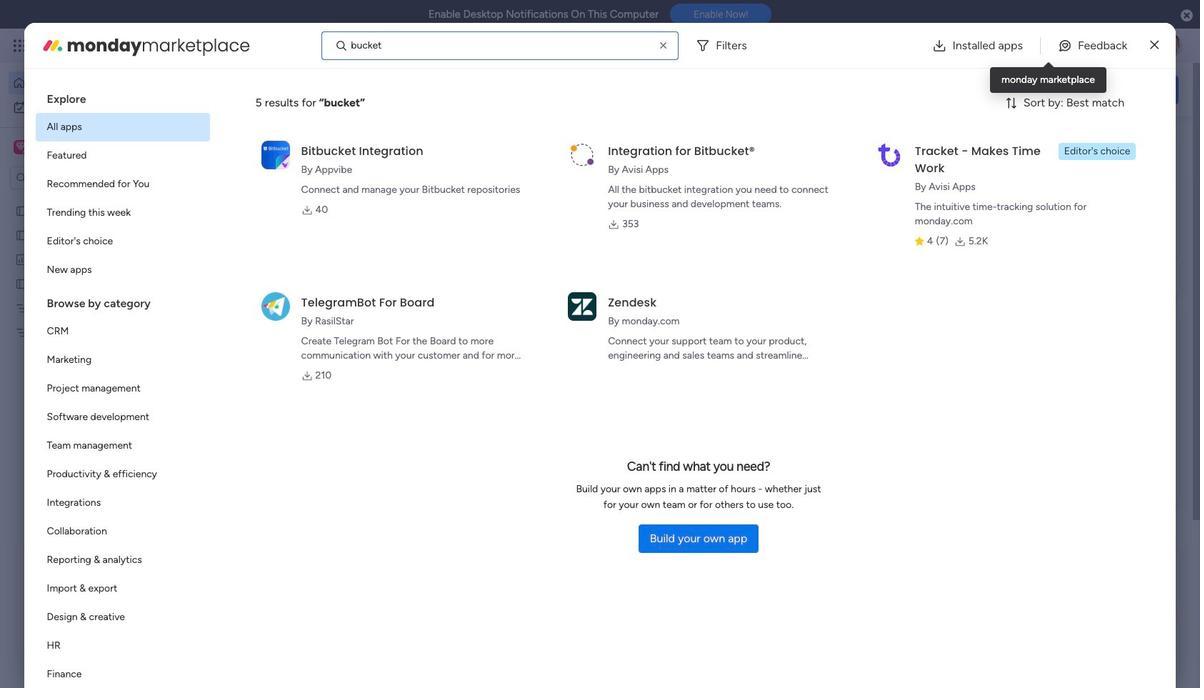 Task type: vqa. For each thing, say whether or not it's contained in the screenshot.
the left Public board icon
yes



Task type: describe. For each thing, give the bounding box(es) containing it.
Search in workspace field
[[30, 170, 119, 186]]

help center element
[[965, 618, 1179, 675]]

workspace selection element
[[14, 139, 119, 157]]

circle o image
[[986, 236, 996, 246]]

monday marketplace image
[[41, 34, 64, 57]]

select product image
[[13, 39, 27, 53]]

remove from favorites image
[[424, 290, 438, 304]]

0 vertical spatial dapulse x slim image
[[1151, 37, 1160, 54]]

public board image down the "public dashboard" image
[[15, 277, 29, 290]]

v2 bolt switch image
[[1088, 82, 1096, 98]]

quick search results list box
[[221, 162, 931, 527]]

monday marketplace image
[[1041, 39, 1056, 53]]

getting started element
[[965, 549, 1179, 607]]

public board image up component image
[[239, 289, 254, 305]]

terry turtle image
[[1161, 34, 1184, 57]]

circle o image
[[986, 199, 996, 210]]



Task type: locate. For each thing, give the bounding box(es) containing it.
0 vertical spatial heading
[[35, 80, 210, 113]]

1 heading from the top
[[35, 80, 210, 113]]

see plans image
[[237, 38, 250, 54]]

option
[[9, 71, 174, 94], [9, 96, 174, 119], [35, 113, 210, 142], [35, 142, 210, 170], [35, 170, 210, 199], [0, 198, 182, 200], [35, 199, 210, 227], [35, 227, 210, 256], [35, 256, 210, 284], [35, 317, 210, 346], [35, 346, 210, 375], [35, 375, 210, 403], [35, 403, 210, 432], [35, 432, 210, 460], [35, 460, 210, 489], [35, 489, 210, 517], [35, 517, 210, 546], [35, 546, 210, 575], [35, 575, 210, 603], [35, 603, 210, 632], [35, 632, 210, 660], [35, 660, 210, 688]]

public board image
[[15, 228, 29, 242]]

2 heading from the top
[[35, 284, 210, 317]]

1 vertical spatial dapulse x slim image
[[1158, 132, 1175, 149]]

public board image up public board icon
[[15, 204, 29, 217]]

2 workspace image from the left
[[16, 139, 26, 155]]

1 workspace image from the left
[[14, 139, 28, 155]]

search everything image
[[1076, 39, 1091, 53]]

notifications image
[[947, 39, 961, 53]]

v2 user feedback image
[[977, 82, 987, 98]]

1 vertical spatial heading
[[35, 284, 210, 317]]

2 image
[[989, 29, 1002, 45]]

help image
[[1108, 39, 1122, 53]]

dapulse close image
[[1181, 9, 1194, 23]]

component image
[[239, 312, 252, 325]]

heading
[[35, 80, 210, 113], [35, 284, 210, 317]]

app logo image
[[261, 141, 290, 169], [568, 141, 597, 169], [875, 141, 904, 169], [261, 292, 290, 321], [568, 292, 597, 321]]

update feed image
[[978, 39, 993, 53]]

public board image
[[15, 204, 29, 217], [15, 277, 29, 290], [239, 289, 254, 305]]

public dashboard image
[[15, 252, 29, 266]]

list box
[[35, 80, 210, 688], [0, 195, 182, 537]]

dapulse x slim image
[[1151, 37, 1160, 54], [1158, 132, 1175, 149]]

workspace image
[[14, 139, 28, 155], [16, 139, 26, 155]]



